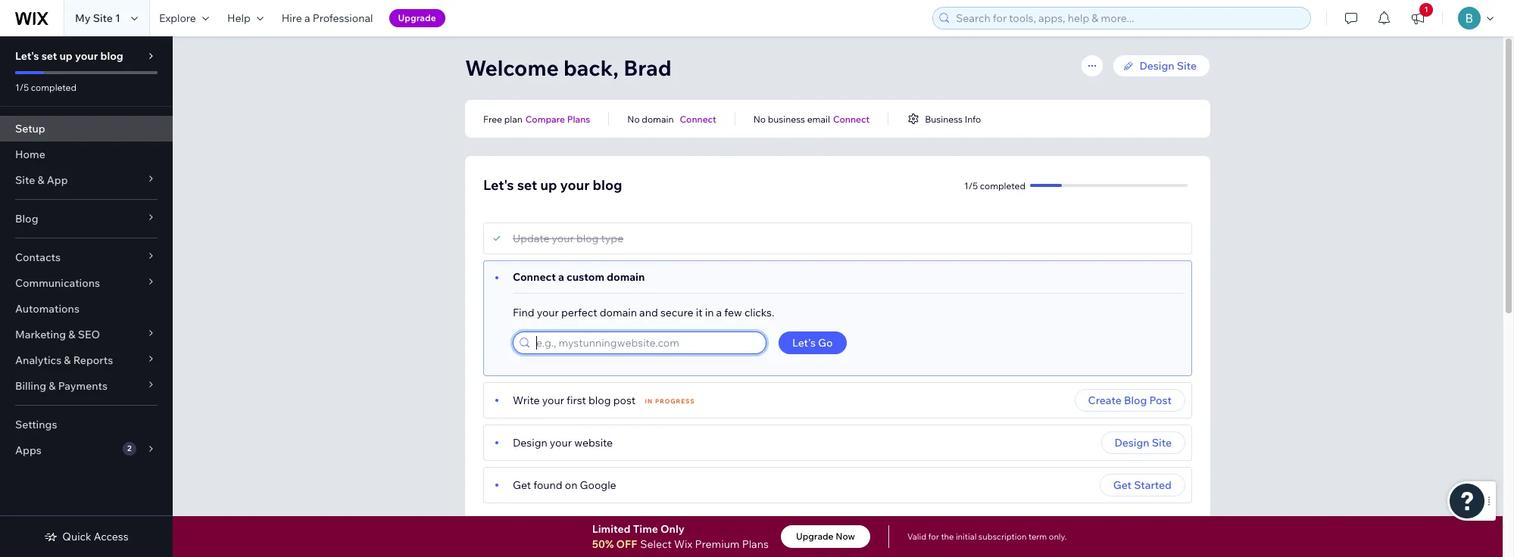 Task type: describe. For each thing, give the bounding box(es) containing it.
marketing & seo button
[[0, 322, 173, 348]]

for
[[929, 532, 940, 543]]

create blog post
[[1088, 394, 1172, 408]]

quick
[[62, 530, 91, 544]]

progress
[[655, 398, 695, 405]]

1 vertical spatial completed
[[980, 180, 1026, 191]]

your up update your blog type
[[560, 177, 590, 194]]

in
[[645, 398, 653, 405]]

& for billing
[[49, 380, 56, 393]]

blog left type
[[577, 232, 599, 245]]

business
[[925, 113, 963, 125]]

your inside sidebar element
[[75, 49, 98, 63]]

no domain connect
[[628, 113, 717, 125]]

create blog post button
[[1075, 389, 1186, 412]]

site & app
[[15, 174, 68, 187]]

let's go button
[[779, 332, 847, 355]]

get for get found on google
[[513, 479, 531, 493]]

free plan compare plans
[[483, 113, 591, 125]]

design down search for tools, apps, help & more... field
[[1140, 59, 1175, 73]]

connect link for no business email connect
[[833, 112, 870, 126]]

select
[[640, 538, 672, 552]]

welcome back, brad
[[465, 55, 672, 81]]

perfect
[[561, 306, 598, 320]]

1 inside "button"
[[1425, 5, 1429, 14]]

marketing
[[15, 328, 66, 342]]

compare
[[526, 113, 565, 125]]

explore
[[159, 11, 196, 25]]

the
[[941, 532, 954, 543]]

find
[[513, 306, 535, 320]]

in progress
[[645, 398, 695, 405]]

website
[[574, 436, 613, 450]]

ukraine
[[810, 541, 849, 555]]

help
[[227, 11, 251, 25]]

wix inside limited time only 50% off select wix premium plans
[[674, 538, 693, 552]]

limited
[[592, 523, 631, 536]]

started
[[1134, 479, 1172, 493]]

1 vertical spatial let's
[[483, 177, 514, 194]]

hire a professional link
[[273, 0, 382, 36]]

my
[[75, 11, 91, 25]]

design inside button
[[1115, 436, 1150, 450]]

upgrade for upgrade
[[398, 12, 436, 23]]

google
[[580, 479, 617, 493]]

your for update
[[552, 232, 574, 245]]

apps
[[15, 444, 41, 458]]

plans inside limited time only 50% off select wix premium plans
[[742, 538, 769, 552]]

upgrade now button
[[781, 526, 871, 549]]

off
[[616, 538, 637, 552]]

communications
[[15, 277, 100, 290]]

show your support button
[[855, 541, 951, 555]]

contacts
[[15, 251, 61, 264]]

marketing & seo
[[15, 328, 100, 342]]

in
[[705, 306, 714, 320]]

find your perfect domain and secure it in a few clicks.
[[513, 306, 775, 320]]

upgrade now
[[796, 531, 855, 543]]

domain for perfect
[[600, 306, 637, 320]]

your for write
[[542, 394, 564, 408]]

0 horizontal spatial connect
[[513, 271, 556, 284]]

design your website
[[513, 436, 613, 450]]

home
[[15, 148, 45, 161]]

0 vertical spatial domain
[[642, 113, 674, 125]]

settings link
[[0, 412, 173, 438]]

get started
[[1114, 479, 1172, 493]]

settings
[[15, 418, 57, 432]]

stands
[[748, 541, 783, 555]]

term
[[1029, 532, 1047, 543]]

1/5 completed inside sidebar element
[[15, 82, 77, 93]]

site inside button
[[1152, 436, 1172, 450]]

post
[[1150, 394, 1172, 408]]

type
[[601, 232, 624, 245]]

reports
[[73, 354, 113, 367]]

site & app button
[[0, 167, 173, 193]]

hire
[[282, 11, 302, 25]]

blog up type
[[593, 177, 623, 194]]

a for custom
[[558, 271, 564, 284]]

my site 1
[[75, 11, 120, 25]]

with
[[785, 541, 807, 555]]

seo
[[78, 328, 100, 342]]

valid
[[908, 532, 927, 543]]

blog inside dropdown button
[[15, 212, 38, 226]]

post
[[613, 394, 636, 408]]

1 vertical spatial 1/5 completed
[[965, 180, 1026, 191]]

1 button
[[1402, 0, 1435, 36]]

automations
[[15, 302, 80, 316]]

0 vertical spatial design site
[[1140, 59, 1197, 73]]

no business email connect
[[754, 113, 870, 125]]

design down write
[[513, 436, 548, 450]]

billing
[[15, 380, 46, 393]]

no for no business email
[[754, 113, 766, 125]]

limited time only 50% off select wix premium plans
[[592, 523, 769, 552]]

plan
[[504, 113, 523, 125]]

setup
[[15, 122, 45, 136]]

analytics & reports
[[15, 354, 113, 367]]

let's set up your blog inside sidebar element
[[15, 49, 123, 63]]

let's inside sidebar element
[[15, 49, 39, 63]]

first
[[567, 394, 586, 408]]

let's inside button
[[793, 336, 816, 350]]

0 horizontal spatial 1
[[115, 11, 120, 25]]

get found on google
[[513, 479, 617, 493]]



Task type: locate. For each thing, give the bounding box(es) containing it.
1/5 completed up the setup
[[15, 82, 77, 93]]

1/5 up the setup
[[15, 82, 29, 93]]

domain for custom
[[607, 271, 645, 284]]

your for find
[[537, 306, 559, 320]]

up up update
[[540, 177, 557, 194]]

1 horizontal spatial 1/5
[[965, 180, 978, 191]]

let's up the setup
[[15, 49, 39, 63]]

support
[[910, 541, 951, 555]]

0 vertical spatial plans
[[567, 113, 591, 125]]

a right hire at the left
[[305, 11, 310, 25]]

let's up update
[[483, 177, 514, 194]]

1 vertical spatial plans
[[742, 538, 769, 552]]

0 horizontal spatial plans
[[567, 113, 591, 125]]

blog inside sidebar element
[[100, 49, 123, 63]]

0 horizontal spatial 1/5
[[15, 82, 29, 93]]

1 vertical spatial 1/5
[[965, 180, 978, 191]]

design site inside button
[[1115, 436, 1172, 450]]

now
[[836, 531, 855, 543]]

0 horizontal spatial blog
[[15, 212, 38, 226]]

let's
[[15, 49, 39, 63], [483, 177, 514, 194], [793, 336, 816, 350]]

completed up the setup
[[31, 82, 77, 93]]

found
[[534, 479, 563, 493]]

billing & payments
[[15, 380, 108, 393]]

business info
[[925, 113, 981, 125]]

Search for tools, apps, help & more... field
[[952, 8, 1306, 29]]

0 vertical spatial blog
[[15, 212, 38, 226]]

1 vertical spatial blog
[[1124, 394, 1148, 408]]

0 horizontal spatial upgrade
[[398, 12, 436, 23]]

domain left and
[[600, 306, 637, 320]]

wix down only
[[674, 538, 693, 552]]

site down home
[[15, 174, 35, 187]]

let's set up your blog down 'my'
[[15, 49, 123, 63]]

1 no from the left
[[628, 113, 640, 125]]

0 vertical spatial set
[[41, 49, 57, 63]]

& for marketing
[[68, 328, 75, 342]]

2 horizontal spatial connect
[[833, 113, 870, 125]]

design down create blog post button
[[1115, 436, 1150, 450]]

a for professional
[[305, 11, 310, 25]]

1 horizontal spatial get
[[1114, 479, 1132, 493]]

premium
[[695, 538, 740, 552]]

home link
[[0, 142, 173, 167]]

1 get from the left
[[513, 479, 531, 493]]

up inside sidebar element
[[59, 49, 73, 63]]

show
[[855, 541, 883, 555]]

business info button
[[907, 112, 981, 126]]

2 vertical spatial let's
[[793, 336, 816, 350]]

blog down the my site 1
[[100, 49, 123, 63]]

your for design
[[550, 436, 572, 450]]

get started button
[[1100, 474, 1186, 497]]

connect link for no domain connect
[[680, 112, 717, 126]]

1 horizontal spatial wix
[[727, 541, 746, 555]]

professional
[[313, 11, 373, 25]]

and
[[640, 306, 658, 320]]

update your blog type
[[513, 232, 624, 245]]

1 horizontal spatial set
[[517, 177, 537, 194]]

your right update
[[552, 232, 574, 245]]

compare plans link
[[526, 112, 591, 126]]

0 horizontal spatial wix
[[674, 538, 693, 552]]

clicks.
[[745, 306, 775, 320]]

1/5 down info at top right
[[965, 180, 978, 191]]

your right find
[[537, 306, 559, 320]]

1 horizontal spatial up
[[540, 177, 557, 194]]

no left business on the top of the page
[[754, 113, 766, 125]]

0 vertical spatial let's set up your blog
[[15, 49, 123, 63]]

& left reports
[[64, 354, 71, 367]]

1 vertical spatial a
[[558, 271, 564, 284]]

1 horizontal spatial completed
[[980, 180, 1026, 191]]

0 vertical spatial 1/5
[[15, 82, 29, 93]]

0 horizontal spatial let's set up your blog
[[15, 49, 123, 63]]

app
[[47, 174, 68, 187]]

write your first blog post
[[513, 394, 636, 408]]

site right 'my'
[[93, 11, 113, 25]]

design site up get started button
[[1115, 436, 1172, 450]]

get
[[513, 479, 531, 493], [1114, 479, 1132, 493]]

plans
[[567, 113, 591, 125], [742, 538, 769, 552]]

& right "billing"
[[49, 380, 56, 393]]

custom
[[567, 271, 605, 284]]

set up the setup
[[41, 49, 57, 63]]

upgrade button
[[389, 9, 445, 27]]

connect a custom domain
[[513, 271, 645, 284]]

blog right first at the left of page
[[589, 394, 611, 408]]

set
[[41, 49, 57, 63], [517, 177, 537, 194]]

upgrade for upgrade now
[[796, 531, 834, 543]]

1 connect link from the left
[[680, 112, 717, 126]]

0 horizontal spatial let's
[[15, 49, 39, 63]]

e.g., mystunningwebsite.com field
[[532, 333, 761, 354]]

set inside sidebar element
[[41, 49, 57, 63]]

get left found
[[513, 479, 531, 493]]

plans right compare
[[567, 113, 591, 125]]

business
[[768, 113, 805, 125]]

subscription
[[979, 532, 1027, 543]]

analytics & reports button
[[0, 348, 173, 374]]

2 no from the left
[[754, 113, 766, 125]]

a
[[305, 11, 310, 25], [558, 271, 564, 284], [716, 306, 722, 320]]

2 get from the left
[[1114, 479, 1132, 493]]

analytics
[[15, 354, 62, 367]]

2 horizontal spatial let's
[[793, 336, 816, 350]]

get left the started
[[1114, 479, 1132, 493]]

your left first at the left of page
[[542, 394, 564, 408]]

info
[[965, 113, 981, 125]]

get inside get started button
[[1114, 479, 1132, 493]]

let's set up your blog up update your blog type
[[483, 177, 623, 194]]

design site
[[1140, 59, 1197, 73], [1115, 436, 1172, 450]]

free
[[483, 113, 502, 125]]

1 horizontal spatial 1
[[1425, 5, 1429, 14]]

valid for the initial subscription term only.
[[908, 532, 1067, 543]]

get for get started
[[1114, 479, 1132, 493]]

completed down info at top right
[[980, 180, 1026, 191]]

& left app
[[37, 174, 44, 187]]

a right in
[[716, 306, 722, 320]]

1/5 inside sidebar element
[[15, 82, 29, 93]]

0 vertical spatial 1/5 completed
[[15, 82, 77, 93]]

& inside popup button
[[68, 328, 75, 342]]

0 horizontal spatial no
[[628, 113, 640, 125]]

0 horizontal spatial a
[[305, 11, 310, 25]]

your
[[885, 541, 908, 555]]

1 horizontal spatial upgrade
[[796, 531, 834, 543]]

few
[[725, 306, 742, 320]]

wix left stands
[[727, 541, 746, 555]]

& for site
[[37, 174, 44, 187]]

0 vertical spatial completed
[[31, 82, 77, 93]]

no down brad
[[628, 113, 640, 125]]

1 horizontal spatial a
[[558, 271, 564, 284]]

back,
[[564, 55, 619, 81]]

1 vertical spatial domain
[[607, 271, 645, 284]]

update
[[513, 232, 550, 245]]

1 vertical spatial design site
[[1115, 436, 1172, 450]]

0 horizontal spatial completed
[[31, 82, 77, 93]]

1 horizontal spatial plans
[[742, 538, 769, 552]]

let's left "go"
[[793, 336, 816, 350]]

1 vertical spatial let's set up your blog
[[483, 177, 623, 194]]

it
[[696, 306, 703, 320]]

2
[[127, 444, 132, 454]]

1 horizontal spatial connect
[[680, 113, 717, 125]]

create
[[1088, 394, 1122, 408]]

50%
[[592, 538, 614, 552]]

site inside popup button
[[15, 174, 35, 187]]

1 vertical spatial up
[[540, 177, 557, 194]]

your down 'my'
[[75, 49, 98, 63]]

payments
[[58, 380, 108, 393]]

0 horizontal spatial connect link
[[680, 112, 717, 126]]

sidebar element
[[0, 36, 173, 558]]

1 horizontal spatial let's set up your blog
[[483, 177, 623, 194]]

hire a professional
[[282, 11, 373, 25]]

only
[[661, 523, 685, 536]]

1 horizontal spatial 1/5 completed
[[965, 180, 1026, 191]]

blog left post
[[1124, 394, 1148, 408]]

design
[[1140, 59, 1175, 73], [513, 436, 548, 450], [1115, 436, 1150, 450]]

completed
[[31, 82, 77, 93], [980, 180, 1026, 191]]

welcome
[[465, 55, 559, 81]]

0 vertical spatial a
[[305, 11, 310, 25]]

blog inside button
[[1124, 394, 1148, 408]]

completed inside sidebar element
[[31, 82, 77, 93]]

1 horizontal spatial blog
[[1124, 394, 1148, 408]]

1/5 completed down info at top right
[[965, 180, 1026, 191]]

0 vertical spatial upgrade
[[398, 12, 436, 23]]

0 horizontal spatial set
[[41, 49, 57, 63]]

a left custom at the left of the page
[[558, 271, 564, 284]]

1 horizontal spatial let's
[[483, 177, 514, 194]]

0 horizontal spatial 1/5 completed
[[15, 82, 77, 93]]

0 vertical spatial let's
[[15, 49, 39, 63]]

let's go
[[793, 336, 833, 350]]

on
[[565, 479, 578, 493]]

contacts button
[[0, 245, 173, 271]]

& left seo
[[68, 328, 75, 342]]

domain up find your perfect domain and secure it in a few clicks.
[[607, 271, 645, 284]]

2 horizontal spatial a
[[716, 306, 722, 320]]

automations link
[[0, 296, 173, 322]]

2 vertical spatial domain
[[600, 306, 637, 320]]

domain down brad
[[642, 113, 674, 125]]

no
[[628, 113, 640, 125], [754, 113, 766, 125]]

only.
[[1049, 532, 1067, 543]]

your left website
[[550, 436, 572, 450]]

1 vertical spatial upgrade
[[796, 531, 834, 543]]

0 horizontal spatial up
[[59, 49, 73, 63]]

let's set up your blog
[[15, 49, 123, 63], [483, 177, 623, 194]]

design site down search for tools, apps, help & more... field
[[1140, 59, 1197, 73]]

1 horizontal spatial connect link
[[833, 112, 870, 126]]

set up update
[[517, 177, 537, 194]]

communications button
[[0, 271, 173, 296]]

upgrade
[[398, 12, 436, 23], [796, 531, 834, 543]]

time
[[633, 523, 658, 536]]

2 connect link from the left
[[833, 112, 870, 126]]

site down search for tools, apps, help & more... field
[[1177, 59, 1197, 73]]

blog up contacts
[[15, 212, 38, 226]]

site down post
[[1152, 436, 1172, 450]]

0 horizontal spatial get
[[513, 479, 531, 493]]

up up setup link
[[59, 49, 73, 63]]

2 vertical spatial a
[[716, 306, 722, 320]]

1
[[1425, 5, 1429, 14], [115, 11, 120, 25]]

& inside dropdown button
[[64, 354, 71, 367]]

0 vertical spatial up
[[59, 49, 73, 63]]

design site link
[[1113, 55, 1211, 77]]

quick access button
[[44, 530, 129, 544]]

1 horizontal spatial no
[[754, 113, 766, 125]]

billing & payments button
[[0, 374, 173, 399]]

help button
[[218, 0, 273, 36]]

plans right the premium
[[742, 538, 769, 552]]

& for analytics
[[64, 354, 71, 367]]

no for no domain
[[628, 113, 640, 125]]

1 vertical spatial set
[[517, 177, 537, 194]]

access
[[94, 530, 129, 544]]



Task type: vqa. For each thing, say whether or not it's contained in the screenshot.
general-section element
no



